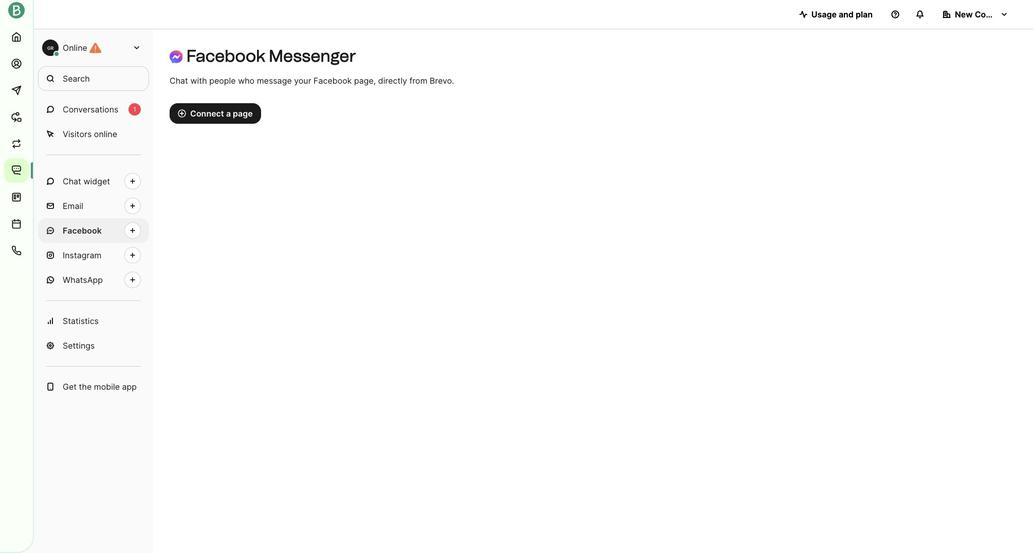 Task type: vqa. For each thing, say whether or not it's contained in the screenshot.
the Chat to the right
yes



Task type: locate. For each thing, give the bounding box(es) containing it.
conversations
[[63, 104, 118, 115]]

connect
[[190, 108, 224, 119]]

widget
[[84, 176, 110, 187]]

visitors online link
[[38, 122, 149, 147]]

facebook inside facebook "link"
[[63, 226, 102, 236]]

settings link
[[38, 334, 149, 358]]

chat widget
[[63, 176, 110, 187]]

2 vertical spatial facebook
[[63, 226, 102, 236]]

facebook right your
[[314, 76, 352, 86]]

facebook for facebook messenger
[[187, 46, 265, 66]]

0 vertical spatial facebook
[[187, 46, 265, 66]]

chat inside 'link'
[[63, 176, 81, 187]]

chat with people who message your facebook page, directly from brevo.
[[170, 76, 454, 86]]

new
[[955, 9, 973, 20]]

facebook up "instagram"
[[63, 226, 102, 236]]

your
[[294, 76, 311, 86]]

chat left with on the left
[[170, 76, 188, 86]]

get the mobile app link
[[38, 375, 149, 399]]

app
[[122, 382, 137, 392]]

chat up email
[[63, 176, 81, 187]]

the
[[79, 382, 92, 392]]

1 horizontal spatial facebook
[[187, 46, 265, 66]]

chat widget link
[[38, 169, 149, 194]]

usage
[[812, 9, 837, 20]]

online
[[94, 129, 117, 139]]

usage and plan
[[812, 9, 873, 20]]

visitors
[[63, 129, 92, 139]]

a
[[226, 108, 231, 119]]

people
[[209, 76, 236, 86]]

page
[[233, 108, 253, 119]]

0 horizontal spatial chat
[[63, 176, 81, 187]]

1
[[133, 105, 136, 113]]

get
[[63, 382, 77, 392]]

facebook up people
[[187, 46, 265, 66]]

instagram
[[63, 250, 102, 261]]

2 horizontal spatial facebook
[[314, 76, 352, 86]]

0 vertical spatial chat
[[170, 76, 188, 86]]

chat for chat with people who message your facebook page, directly from brevo.
[[170, 76, 188, 86]]

0 horizontal spatial facebook
[[63, 226, 102, 236]]

1 vertical spatial facebook
[[314, 76, 352, 86]]

email
[[63, 201, 83, 211]]

chat
[[170, 76, 188, 86], [63, 176, 81, 187]]

whatsapp
[[63, 275, 103, 285]]

1 horizontal spatial chat
[[170, 76, 188, 86]]

1 vertical spatial chat
[[63, 176, 81, 187]]

search link
[[38, 66, 149, 91]]

facebook
[[187, 46, 265, 66], [314, 76, 352, 86], [63, 226, 102, 236]]



Task type: describe. For each thing, give the bounding box(es) containing it.
statistics
[[63, 316, 99, 326]]

email link
[[38, 194, 149, 218]]

message
[[257, 76, 292, 86]]

directly
[[378, 76, 407, 86]]

statistics link
[[38, 309, 149, 334]]

with
[[190, 76, 207, 86]]

search
[[63, 74, 90, 84]]

brevo.
[[430, 76, 454, 86]]

and
[[839, 9, 854, 20]]

facebook for facebook
[[63, 226, 102, 236]]

settings
[[63, 341, 95, 351]]

chat for chat widget
[[63, 176, 81, 187]]

connect a page link
[[170, 103, 261, 124]]

connect a page
[[190, 108, 253, 119]]

online
[[63, 43, 87, 53]]

gr
[[47, 45, 54, 51]]

new company
[[955, 9, 1013, 20]]

who
[[238, 76, 255, 86]]

facebook image
[[170, 50, 183, 63]]

from
[[410, 76, 428, 86]]

messenger
[[269, 46, 356, 66]]

company
[[975, 9, 1013, 20]]

get the mobile app
[[63, 382, 137, 392]]

facebook link
[[38, 218, 149, 243]]

instagram link
[[38, 243, 149, 268]]

whatsapp link
[[38, 268, 149, 293]]

page,
[[354, 76, 376, 86]]

mobile
[[94, 382, 120, 392]]

usage and plan button
[[791, 4, 881, 25]]

visitors online
[[63, 129, 117, 139]]

facebook messenger
[[187, 46, 356, 66]]

new company button
[[935, 4, 1017, 25]]

plan
[[856, 9, 873, 20]]



